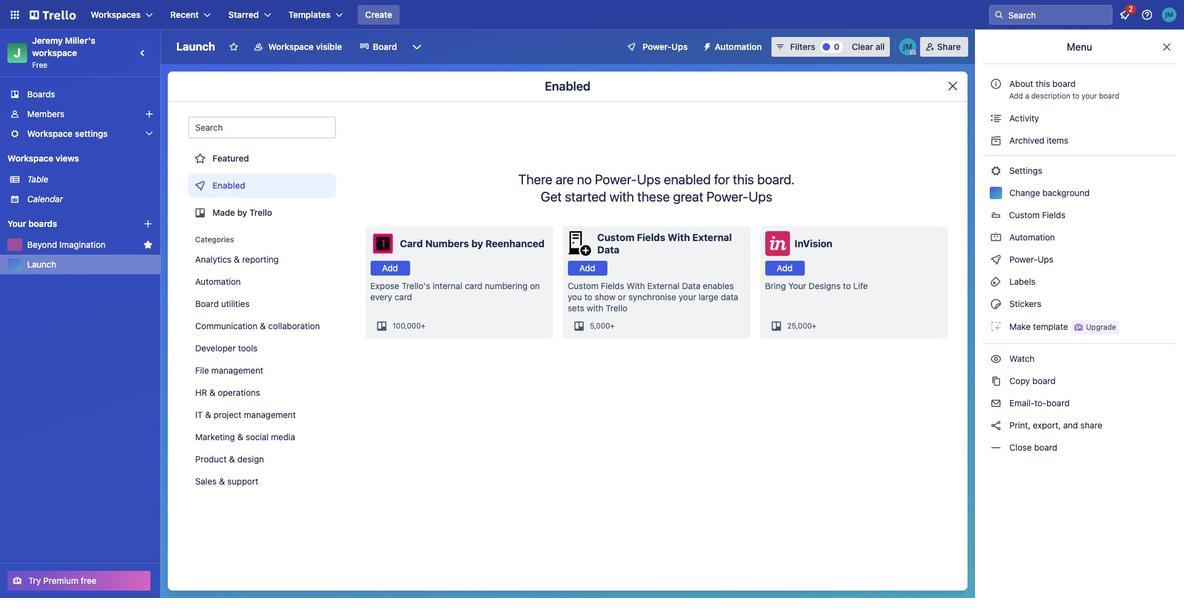 Task type: locate. For each thing, give the bounding box(es) containing it.
2 vertical spatial workspace
[[7, 153, 53, 163]]

sm image for settings
[[990, 165, 1002, 177]]

1 horizontal spatial fields
[[637, 232, 665, 243]]

3 + from the left
[[812, 321, 817, 331]]

to right you
[[585, 292, 593, 302]]

data inside custom fields with external data enables you to show or synchronise your large data sets with trello
[[682, 281, 701, 291]]

product & design
[[195, 454, 264, 464]]

with for custom fields with external data
[[668, 232, 690, 243]]

4 sm image from the top
[[990, 276, 1002, 288]]

0 horizontal spatial with
[[627, 281, 645, 291]]

1 vertical spatial by
[[471, 238, 483, 249]]

sm image inside power-ups link
[[990, 254, 1002, 266]]

change background link
[[983, 183, 1177, 203]]

1 vertical spatial your
[[679, 292, 696, 302]]

0 vertical spatial with
[[668, 232, 690, 243]]

1 horizontal spatial launch
[[176, 40, 215, 53]]

sm image inside activity link
[[990, 112, 1002, 125]]

great
[[673, 189, 704, 205]]

0 vertical spatial trello
[[250, 207, 272, 218]]

0 vertical spatial power-ups
[[643, 41, 688, 52]]

enables
[[703, 281, 734, 291]]

board inside board link
[[373, 41, 397, 52]]

with inside there are no power-ups enabled for this board. get started with these great power-ups
[[610, 189, 634, 205]]

make template
[[1007, 321, 1068, 332]]

power-ups
[[643, 41, 688, 52], [1007, 254, 1056, 265]]

0 horizontal spatial with
[[587, 303, 603, 313]]

sm image
[[990, 112, 1002, 125], [990, 134, 1002, 147], [990, 254, 1002, 266], [990, 276, 1002, 288], [990, 375, 1002, 387], [990, 419, 1002, 432]]

2 horizontal spatial to
[[1073, 91, 1080, 101]]

try
[[28, 576, 41, 586]]

board down export,
[[1034, 442, 1058, 453]]

board inside email-to-board link
[[1047, 398, 1070, 408]]

trello down enabled link
[[250, 207, 272, 218]]

custom for custom fields with external data enables you to show or synchronise your large data sets with trello
[[568, 281, 599, 291]]

1 vertical spatial this
[[733, 171, 754, 188]]

custom down started
[[597, 232, 635, 243]]

custom inside button
[[1009, 210, 1040, 220]]

launch
[[176, 40, 215, 53], [27, 259, 56, 270]]

2 vertical spatial custom
[[568, 281, 599, 291]]

1 horizontal spatial add button
[[568, 261, 607, 276]]

0 vertical spatial fields
[[1042, 210, 1066, 220]]

sm image for labels
[[990, 276, 1002, 288]]

launch link
[[27, 258, 153, 271]]

hr & operations
[[195, 387, 260, 398]]

0 horizontal spatial by
[[237, 207, 247, 218]]

add button up you
[[568, 261, 607, 276]]

to-
[[1035, 398, 1047, 408]]

sm image inside watch "link"
[[990, 353, 1002, 365]]

sm image inside copy board link
[[990, 375, 1002, 387]]

0 vertical spatial management
[[211, 365, 263, 376]]

2 sm image from the top
[[990, 134, 1002, 147]]

external down the "great"
[[692, 232, 732, 243]]

workspace settings button
[[0, 124, 160, 144]]

made by trello
[[213, 207, 272, 218]]

2 add button from the left
[[568, 261, 607, 276]]

1 horizontal spatial external
[[692, 232, 732, 243]]

custom inside custom fields with external data enables you to show or synchronise your large data sets with trello
[[568, 281, 599, 291]]

it
[[195, 410, 203, 420]]

board left utilities
[[195, 299, 219, 309]]

0 vertical spatial board
[[373, 41, 397, 52]]

your
[[1082, 91, 1097, 101], [679, 292, 696, 302]]

1 vertical spatial enabled
[[213, 180, 245, 191]]

1 vertical spatial workspace
[[27, 128, 73, 139]]

management up operations
[[211, 365, 263, 376]]

members
[[27, 109, 64, 119]]

2 vertical spatial fields
[[601, 281, 624, 291]]

workspace up table
[[7, 153, 53, 163]]

your left boards on the left of page
[[7, 218, 26, 229]]

sm image for automation
[[990, 231, 1002, 244]]

card down the 'trello's'
[[395, 292, 412, 302]]

management inside it & project management link
[[244, 410, 296, 420]]

trello's
[[402, 281, 430, 291]]

activity
[[1007, 113, 1039, 123]]

clear all button
[[847, 37, 890, 57]]

ups
[[672, 41, 688, 52], [637, 171, 661, 188], [749, 189, 773, 205], [1038, 254, 1054, 265]]

0 vertical spatial this
[[1036, 78, 1050, 89]]

1 horizontal spatial automation link
[[983, 228, 1177, 247]]

launch down recent 'dropdown button'
[[176, 40, 215, 53]]

your right bring
[[788, 281, 806, 291]]

& right analytics
[[234, 254, 240, 265]]

0 vertical spatial custom
[[1009, 210, 1040, 220]]

templates button
[[281, 5, 350, 25]]

workspace views
[[7, 153, 79, 163]]

email-to-board
[[1007, 398, 1070, 408]]

customize views image
[[411, 41, 423, 53]]

0 vertical spatial external
[[692, 232, 732, 243]]

to left life
[[843, 281, 851, 291]]

workspaces
[[91, 9, 141, 20]]

beyond imagination link
[[27, 239, 138, 251]]

0 horizontal spatial external
[[647, 281, 680, 291]]

this member is an admin of this board. image
[[910, 50, 916, 56]]

card right internal
[[465, 281, 483, 291]]

add button up expose on the left
[[370, 261, 410, 276]]

0 vertical spatial enabled
[[545, 79, 591, 93]]

add button up bring
[[765, 261, 805, 276]]

about this board add a description to your board
[[1009, 78, 1120, 101]]

launch inside launch text box
[[176, 40, 215, 53]]

1 horizontal spatial automation
[[715, 41, 762, 52]]

workspace inside button
[[268, 41, 314, 52]]

close board
[[1007, 442, 1058, 453]]

fields inside custom fields with external data enables you to show or synchronise your large data sets with trello
[[601, 281, 624, 291]]

0 vertical spatial your
[[1082, 91, 1097, 101]]

trello
[[250, 207, 272, 218], [606, 303, 628, 313]]

board up print, export, and share
[[1047, 398, 1070, 408]]

all
[[876, 41, 885, 52]]

board for board
[[373, 41, 397, 52]]

with left these
[[610, 189, 634, 205]]

1 vertical spatial trello
[[606, 303, 628, 313]]

your inside 'element'
[[7, 218, 26, 229]]

by inside made by trello link
[[237, 207, 247, 218]]

communication & collaboration link
[[188, 316, 336, 336]]

fields inside custom fields with external data
[[637, 232, 665, 243]]

1 sm image from the top
[[990, 112, 1002, 125]]

0 horizontal spatial data
[[597, 244, 620, 255]]

1 horizontal spatial trello
[[606, 303, 628, 313]]

primary element
[[0, 0, 1184, 30]]

1 vertical spatial management
[[244, 410, 296, 420]]

with up the 'synchronise'
[[627, 281, 645, 291]]

about
[[1010, 78, 1034, 89]]

& left social
[[237, 432, 243, 442]]

this right the for
[[733, 171, 754, 188]]

& for hr
[[209, 387, 215, 398]]

fields up show
[[601, 281, 624, 291]]

background
[[1043, 188, 1090, 198]]

data up the large
[[682, 281, 701, 291]]

this inside about this board add a description to your board
[[1036, 78, 1050, 89]]

data up show
[[597, 244, 620, 255]]

numbering
[[485, 281, 528, 291]]

trello down or
[[606, 303, 628, 313]]

no
[[577, 171, 592, 188]]

a
[[1025, 91, 1029, 101]]

add up expose on the left
[[382, 263, 398, 273]]

3 add button from the left
[[765, 261, 805, 276]]

share
[[937, 41, 961, 52]]

data
[[597, 244, 620, 255], [682, 281, 701, 291]]

collaboration
[[268, 321, 320, 331]]

file
[[195, 365, 209, 376]]

this
[[1036, 78, 1050, 89], [733, 171, 754, 188]]

board
[[1053, 78, 1076, 89], [1099, 91, 1120, 101], [1033, 376, 1056, 386], [1047, 398, 1070, 408], [1034, 442, 1058, 453]]

boards
[[27, 89, 55, 99]]

+ down bring your designs to life
[[812, 321, 817, 331]]

& left design
[[229, 454, 235, 464]]

0 vertical spatial by
[[237, 207, 247, 218]]

external up the 'synchronise'
[[647, 281, 680, 291]]

2 horizontal spatial fields
[[1042, 210, 1066, 220]]

workspace inside popup button
[[27, 128, 73, 139]]

0 vertical spatial workspace
[[268, 41, 314, 52]]

with
[[610, 189, 634, 205], [587, 303, 603, 313]]

add left a
[[1009, 91, 1023, 101]]

share button
[[920, 37, 968, 57]]

1 vertical spatial with
[[587, 303, 603, 313]]

with down show
[[587, 303, 603, 313]]

sm image inside print, export, and share link
[[990, 419, 1002, 432]]

watch link
[[983, 349, 1177, 369]]

copy board
[[1007, 376, 1056, 386]]

0 horizontal spatial your
[[7, 218, 26, 229]]

workspace navigation collapse icon image
[[134, 44, 152, 62]]

1 horizontal spatial enabled
[[545, 79, 591, 93]]

2 horizontal spatial add button
[[765, 261, 805, 276]]

automation link up board utilities 'link'
[[188, 272, 336, 292]]

external inside custom fields with external data
[[692, 232, 732, 243]]

sm image
[[698, 37, 715, 54], [990, 165, 1002, 177], [990, 231, 1002, 244], [990, 298, 1002, 310], [990, 320, 1002, 332], [990, 353, 1002, 365], [990, 397, 1002, 410], [990, 442, 1002, 454]]

with
[[668, 232, 690, 243], [627, 281, 645, 291]]

sets
[[568, 303, 584, 313]]

add up you
[[580, 263, 595, 273]]

1 horizontal spatial this
[[1036, 78, 1050, 89]]

1 horizontal spatial card
[[465, 281, 483, 291]]

close board link
[[983, 438, 1177, 458]]

custom for custom fields
[[1009, 210, 1040, 220]]

copy
[[1010, 376, 1030, 386]]

with inside custom fields with external data enables you to show or synchronise your large data sets with trello
[[627, 281, 645, 291]]

to up activity link
[[1073, 91, 1080, 101]]

board link
[[352, 37, 405, 57]]

0 vertical spatial automation link
[[983, 228, 1177, 247]]

0 horizontal spatial power-ups
[[643, 41, 688, 52]]

+ down the 'trello's'
[[421, 321, 426, 331]]

your inside about this board add a description to your board
[[1082, 91, 1097, 101]]

1 horizontal spatial data
[[682, 281, 701, 291]]

your left the large
[[679, 292, 696, 302]]

sm image inside stickers link
[[990, 298, 1002, 310]]

fields inside custom fields button
[[1042, 210, 1066, 220]]

1 vertical spatial data
[[682, 281, 701, 291]]

1 vertical spatial launch
[[27, 259, 56, 270]]

support
[[227, 476, 258, 487]]

open information menu image
[[1141, 9, 1153, 21]]

ups inside power-ups link
[[1038, 254, 1054, 265]]

and
[[1063, 420, 1078, 431]]

0 vertical spatial to
[[1073, 91, 1080, 101]]

project
[[214, 410, 242, 420]]

0 horizontal spatial trello
[[250, 207, 272, 218]]

1 horizontal spatial +
[[610, 321, 615, 331]]

ups left automation button
[[672, 41, 688, 52]]

launch down beyond
[[27, 259, 56, 270]]

6 sm image from the top
[[990, 419, 1002, 432]]

by right made
[[237, 207, 247, 218]]

data inside custom fields with external data
[[597, 244, 620, 255]]

analytics
[[195, 254, 232, 265]]

0 horizontal spatial your
[[679, 292, 696, 302]]

2 vertical spatial automation
[[195, 276, 241, 287]]

0 horizontal spatial fields
[[601, 281, 624, 291]]

sm image for copy board
[[990, 375, 1002, 387]]

custom inside custom fields with external data
[[597, 232, 635, 243]]

1 horizontal spatial to
[[843, 281, 851, 291]]

0 vertical spatial with
[[610, 189, 634, 205]]

workspace for workspace settings
[[27, 128, 73, 139]]

started
[[565, 189, 607, 205]]

by right "numbers"
[[471, 238, 483, 249]]

5 sm image from the top
[[990, 375, 1002, 387]]

1 vertical spatial card
[[395, 292, 412, 302]]

categories
[[195, 235, 234, 244]]

2 horizontal spatial automation
[[1007, 232, 1055, 242]]

add inside about this board add a description to your board
[[1009, 91, 1023, 101]]

external inside custom fields with external data enables you to show or synchronise your large data sets with trello
[[647, 281, 680, 291]]

for
[[714, 171, 730, 188]]

external for custom fields with external data
[[692, 232, 732, 243]]

settings
[[1007, 165, 1043, 176]]

1 vertical spatial automation link
[[188, 272, 336, 292]]

settings link
[[983, 161, 1177, 181]]

settings
[[75, 128, 108, 139]]

2 + from the left
[[610, 321, 615, 331]]

sm image inside 'archived items' link
[[990, 134, 1002, 147]]

boards
[[28, 218, 57, 229]]

& down board utilities 'link'
[[260, 321, 266, 331]]

1 + from the left
[[421, 321, 426, 331]]

0 horizontal spatial to
[[585, 292, 593, 302]]

automation link down custom fields button
[[983, 228, 1177, 247]]

board inside board utilities 'link'
[[195, 299, 219, 309]]

power- inside the "power-ups" button
[[643, 41, 672, 52]]

& right the sales
[[219, 476, 225, 487]]

1 horizontal spatial power-ups
[[1007, 254, 1056, 265]]

sm image for watch
[[990, 353, 1002, 365]]

sm image inside 'close board' link
[[990, 442, 1002, 454]]

try premium free
[[28, 576, 97, 586]]

1 add button from the left
[[370, 261, 410, 276]]

workspace down templates
[[268, 41, 314, 52]]

sm image inside email-to-board link
[[990, 397, 1002, 410]]

automation
[[715, 41, 762, 52], [1007, 232, 1055, 242], [195, 276, 241, 287]]

3 sm image from the top
[[990, 254, 1002, 266]]

every
[[370, 292, 392, 302]]

starred icon image
[[143, 240, 153, 250]]

0 horizontal spatial +
[[421, 321, 426, 331]]

design
[[237, 454, 264, 464]]

it & project management
[[195, 410, 296, 420]]

1 horizontal spatial with
[[668, 232, 690, 243]]

board up to-
[[1033, 376, 1056, 386]]

sm image inside settings link
[[990, 165, 1002, 177]]

add button for invision
[[765, 261, 805, 276]]

0 vertical spatial card
[[465, 281, 483, 291]]

custom down change
[[1009, 210, 1040, 220]]

1 vertical spatial fields
[[637, 232, 665, 243]]

0 horizontal spatial add button
[[370, 261, 410, 276]]

0 horizontal spatial board
[[195, 299, 219, 309]]

& right it
[[205, 410, 211, 420]]

1 vertical spatial power-ups
[[1007, 254, 1056, 265]]

fields down change background
[[1042, 210, 1066, 220]]

custom fields button
[[983, 205, 1177, 225]]

custom up you
[[568, 281, 599, 291]]

automation inside button
[[715, 41, 762, 52]]

upgrade
[[1086, 323, 1116, 332]]

1 vertical spatial board
[[195, 299, 219, 309]]

power- inside power-ups link
[[1010, 254, 1038, 265]]

& for analytics
[[234, 254, 240, 265]]

sm image for email-to-board
[[990, 397, 1002, 410]]

0 vertical spatial launch
[[176, 40, 215, 53]]

1 vertical spatial with
[[627, 281, 645, 291]]

enabled link
[[188, 173, 336, 198]]

add for custom fields with external data
[[580, 263, 595, 273]]

2 vertical spatial to
[[585, 292, 593, 302]]

sm image for make template
[[990, 320, 1002, 332]]

with inside custom fields with external data
[[668, 232, 690, 243]]

trello inside custom fields with external data enables you to show or synchronise your large data sets with trello
[[606, 303, 628, 313]]

sm image inside labels link
[[990, 276, 1002, 288]]

1 vertical spatial custom
[[597, 232, 635, 243]]

ups up labels link
[[1038, 254, 1054, 265]]

25,000
[[787, 321, 812, 331]]

0 vertical spatial automation
[[715, 41, 762, 52]]

add button for custom fields with external data
[[568, 261, 607, 276]]

& right hr
[[209, 387, 215, 398]]

to
[[1073, 91, 1080, 101], [843, 281, 851, 291], [585, 292, 593, 302]]

1 vertical spatial automation
[[1007, 232, 1055, 242]]

ups down board.
[[749, 189, 773, 205]]

1 horizontal spatial with
[[610, 189, 634, 205]]

management down hr & operations link
[[244, 410, 296, 420]]

recent
[[170, 9, 199, 20]]

1 vertical spatial external
[[647, 281, 680, 291]]

0 vertical spatial data
[[597, 244, 620, 255]]

0 horizontal spatial launch
[[27, 259, 56, 270]]

board left customize views icon
[[373, 41, 397, 52]]

+ down show
[[610, 321, 615, 331]]

2 horizontal spatial +
[[812, 321, 817, 331]]

workspace down members
[[27, 128, 73, 139]]

1 horizontal spatial your
[[788, 281, 806, 291]]

board.
[[757, 171, 795, 188]]

1 horizontal spatial by
[[471, 238, 483, 249]]

this up description
[[1036, 78, 1050, 89]]

1 horizontal spatial your
[[1082, 91, 1097, 101]]

sm image for power-ups
[[990, 254, 1002, 266]]

add up bring
[[777, 263, 793, 273]]

0 horizontal spatial this
[[733, 171, 754, 188]]

1 horizontal spatial board
[[373, 41, 397, 52]]

with down the "great"
[[668, 232, 690, 243]]

0 horizontal spatial automation
[[195, 276, 241, 287]]

workspace for workspace visible
[[268, 41, 314, 52]]

your up activity link
[[1082, 91, 1097, 101]]

0 vertical spatial your
[[7, 218, 26, 229]]

workspace visible button
[[246, 37, 350, 57]]

email-
[[1010, 398, 1035, 408]]

these
[[637, 189, 670, 205]]

2 notifications image
[[1118, 7, 1133, 22]]

fields down these
[[637, 232, 665, 243]]

add board image
[[143, 219, 153, 229]]

25,000 +
[[787, 321, 817, 331]]



Task type: describe. For each thing, give the bounding box(es) containing it.
export,
[[1033, 420, 1061, 431]]

0 horizontal spatial automation link
[[188, 272, 336, 292]]

1 vertical spatial your
[[788, 281, 806, 291]]

workspace for workspace views
[[7, 153, 53, 163]]

stickers
[[1007, 299, 1042, 309]]

jeremy miller (jeremymiller198) image
[[899, 38, 916, 56]]

sm image for archived items
[[990, 134, 1002, 147]]

Search field
[[1004, 6, 1112, 24]]

data for custom fields with external data enables you to show or synchronise your large data sets with trello
[[682, 281, 701, 291]]

fields for custom fields with external data
[[637, 232, 665, 243]]

board up activity link
[[1099, 91, 1120, 101]]

close
[[1010, 442, 1032, 453]]

sm image for stickers
[[990, 298, 1002, 310]]

your boards with 2 items element
[[7, 217, 125, 231]]

your inside custom fields with external data enables you to show or synchronise your large data sets with trello
[[679, 292, 696, 302]]

life
[[853, 281, 868, 291]]

with for custom fields with external data enables you to show or synchronise your large data sets with trello
[[627, 281, 645, 291]]

add for card numbers by reenhanced
[[382, 263, 398, 273]]

activity link
[[983, 109, 1177, 128]]

1 vertical spatial to
[[843, 281, 851, 291]]

add for invision
[[777, 263, 793, 273]]

analytics & reporting
[[195, 254, 279, 265]]

communication & collaboration
[[195, 321, 320, 331]]

it & project management link
[[188, 405, 336, 425]]

card numbers by reenhanced
[[400, 238, 545, 249]]

copy board link
[[983, 371, 1177, 391]]

archived items link
[[983, 131, 1177, 151]]

workspace settings
[[27, 128, 108, 139]]

ups inside the "power-ups" button
[[672, 41, 688, 52]]

imagination
[[59, 239, 106, 250]]

5,000 +
[[590, 321, 615, 331]]

custom fields with external data
[[597, 232, 732, 255]]

fields for custom fields with external data enables you to show or synchronise your large data sets with trello
[[601, 281, 624, 291]]

& for communication
[[260, 321, 266, 331]]

100,000
[[393, 321, 421, 331]]

& for it
[[205, 410, 211, 420]]

menu
[[1067, 41, 1093, 52]]

custom for custom fields with external data
[[597, 232, 635, 243]]

invision
[[795, 238, 833, 249]]

print, export, and share
[[1007, 420, 1103, 431]]

boards link
[[0, 85, 160, 104]]

launch inside launch link
[[27, 259, 56, 270]]

star or unstar board image
[[229, 42, 239, 52]]

& for marketing
[[237, 432, 243, 442]]

ups up these
[[637, 171, 661, 188]]

labels link
[[983, 272, 1177, 292]]

or
[[618, 292, 626, 302]]

management inside 'file management' link
[[211, 365, 263, 376]]

beyond imagination
[[27, 239, 106, 250]]

show
[[595, 292, 616, 302]]

reporting
[[242, 254, 279, 265]]

social
[[246, 432, 269, 442]]

members link
[[0, 104, 160, 124]]

0
[[834, 41, 840, 52]]

board inside copy board link
[[1033, 376, 1056, 386]]

developer tools
[[195, 343, 258, 353]]

5,000
[[590, 321, 610, 331]]

sales & support link
[[188, 472, 336, 492]]

marketing & social media
[[195, 432, 295, 442]]

product
[[195, 454, 227, 464]]

file management link
[[188, 361, 336, 381]]

workspace visible
[[268, 41, 342, 52]]

featured link
[[188, 146, 336, 171]]

board for board utilities
[[195, 299, 219, 309]]

developer tools link
[[188, 339, 336, 358]]

+ for custom
[[610, 321, 615, 331]]

beyond
[[27, 239, 57, 250]]

board utilities link
[[188, 294, 336, 314]]

developer
[[195, 343, 236, 353]]

j
[[14, 46, 21, 60]]

Board name text field
[[170, 37, 221, 57]]

free
[[32, 60, 47, 70]]

stickers link
[[983, 294, 1177, 314]]

data for custom fields with external data
[[597, 244, 620, 255]]

to inside about this board add a description to your board
[[1073, 91, 1080, 101]]

operations
[[218, 387, 260, 398]]

starred button
[[221, 5, 279, 25]]

search image
[[994, 10, 1004, 20]]

0 horizontal spatial card
[[395, 292, 412, 302]]

power-ups link
[[983, 250, 1177, 270]]

print, export, and share link
[[983, 416, 1177, 435]]

to inside custom fields with external data enables you to show or synchronise your large data sets with trello
[[585, 292, 593, 302]]

with inside custom fields with external data enables you to show or synchronise your large data sets with trello
[[587, 303, 603, 313]]

expose
[[370, 281, 399, 291]]

board utilities
[[195, 299, 250, 309]]

sm image for print, export, and share
[[990, 419, 1002, 432]]

sm image inside automation button
[[698, 37, 715, 54]]

workspace
[[32, 47, 77, 58]]

there
[[518, 171, 553, 188]]

create button
[[358, 5, 400, 25]]

Search text field
[[188, 117, 336, 139]]

templates
[[288, 9, 331, 20]]

100,000 +
[[393, 321, 426, 331]]

filters
[[790, 41, 816, 52]]

tools
[[238, 343, 258, 353]]

sm image for close board
[[990, 442, 1002, 454]]

this inside there are no power-ups enabled for this board. get started with these great power-ups
[[733, 171, 754, 188]]

internal
[[433, 281, 463, 291]]

sales & support
[[195, 476, 258, 487]]

board up description
[[1053, 78, 1076, 89]]

power-ups inside button
[[643, 41, 688, 52]]

+ for card
[[421, 321, 426, 331]]

utilities
[[221, 299, 250, 309]]

share
[[1081, 420, 1103, 431]]

board inside 'close board' link
[[1034, 442, 1058, 453]]

reenhanced
[[486, 238, 545, 249]]

watch
[[1007, 353, 1037, 364]]

calendar
[[27, 194, 63, 204]]

make
[[1010, 321, 1031, 332]]

hr & operations link
[[188, 383, 336, 403]]

0 horizontal spatial enabled
[[213, 180, 245, 191]]

bring your designs to life
[[765, 281, 868, 291]]

items
[[1047, 135, 1069, 146]]

labels
[[1007, 276, 1036, 287]]

template
[[1033, 321, 1068, 332]]

external for custom fields with external data enables you to show or synchronise your large data sets with trello
[[647, 281, 680, 291]]

jeremy miller's workspace link
[[32, 35, 98, 58]]

& for product
[[229, 454, 235, 464]]

fields for custom fields
[[1042, 210, 1066, 220]]

data
[[721, 292, 739, 302]]

custom fields with external data enables you to show or synchronise your large data sets with trello
[[568, 281, 739, 313]]

add button for card numbers by reenhanced
[[370, 261, 410, 276]]

clear all
[[852, 41, 885, 52]]

synchronise
[[629, 292, 676, 302]]

recent button
[[163, 5, 219, 25]]

large
[[699, 292, 719, 302]]

& for sales
[[219, 476, 225, 487]]

featured
[[213, 153, 249, 163]]

card
[[400, 238, 423, 249]]

communication
[[195, 321, 258, 331]]

sm image for activity
[[990, 112, 1002, 125]]

back to home image
[[30, 5, 76, 25]]

jeremy miller (jeremymiller198) image
[[1162, 7, 1177, 22]]

marketing & social media link
[[188, 427, 336, 447]]

table
[[27, 174, 48, 184]]

automation button
[[698, 37, 769, 57]]



Task type: vqa. For each thing, say whether or not it's contained in the screenshot.
the Print,
yes



